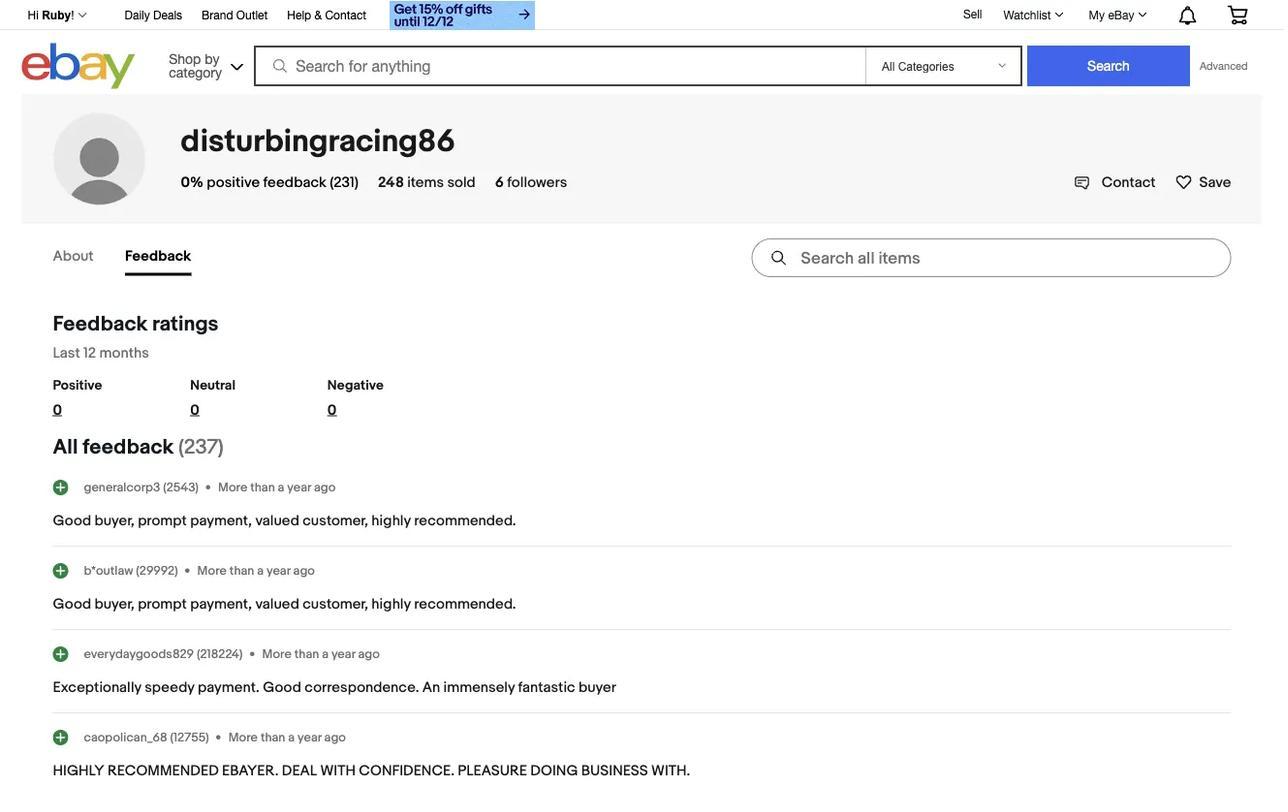 Task type: locate. For each thing, give the bounding box(es) containing it.
!
[[71, 9, 74, 22]]

positive 0
[[53, 377, 102, 419]]

1 horizontal spatial 0 link
[[190, 401, 279, 427]]

3 0 link from the left
[[328, 401, 416, 427]]

feedback
[[263, 174, 327, 191], [83, 434, 174, 460]]

positive
[[53, 377, 102, 394]]

0 vertical spatial valued
[[255, 512, 299, 529]]

brand outlet
[[202, 8, 268, 22]]

0 inside negative 0
[[328, 401, 337, 419]]

more than a year ago up (218224)
[[197, 563, 315, 578]]

0 vertical spatial customer,
[[303, 512, 368, 529]]

ebayer.
[[222, 762, 279, 780]]

with
[[320, 762, 356, 780]]

more than a year ago up deal
[[228, 730, 346, 745]]

good buyer, prompt payment, valued customer, highly recommended. for generalcorp3 (2543)
[[53, 512, 516, 529]]

contact inside account navigation
[[325, 8, 367, 22]]

0 horizontal spatial 0 link
[[53, 401, 142, 427]]

than for (218224)
[[295, 646, 319, 662]]

more than a year ago for (2543)
[[218, 480, 336, 495]]

0
[[53, 401, 62, 419], [190, 401, 199, 419], [328, 401, 337, 419]]

1 valued from the top
[[255, 512, 299, 529]]

0 for negative 0
[[328, 401, 337, 419]]

248 items sold
[[378, 174, 476, 191]]

0 down positive
[[53, 401, 62, 419]]

help & contact link
[[287, 5, 367, 27]]

0% positive feedback (231)
[[181, 174, 359, 191]]

contact left save 'button'
[[1102, 174, 1156, 191]]

2 payment, from the top
[[190, 595, 252, 613]]

negative 0
[[328, 377, 384, 419]]

1 vertical spatial buyer,
[[95, 595, 135, 613]]

feedback up 12
[[53, 311, 148, 336]]

0 down negative
[[328, 401, 337, 419]]

1 vertical spatial prompt
[[138, 595, 187, 613]]

0 link down neutral
[[190, 401, 279, 427]]

recommended
[[108, 762, 219, 780]]

2 prompt from the top
[[138, 595, 187, 613]]

0 horizontal spatial 0
[[53, 401, 62, 419]]

6
[[495, 174, 504, 191]]

0 inside neutral 0
[[190, 401, 199, 419]]

highly recommended ebayer. deal with confidence. pleasure doing business with.
[[53, 762, 691, 780]]

1 vertical spatial good buyer, prompt payment, valued customer, highly recommended.
[[53, 595, 516, 613]]

(231)
[[330, 174, 359, 191]]

0 vertical spatial good
[[53, 512, 91, 529]]

save
[[1200, 174, 1232, 191]]

feedback inside 'feedback ratings last 12 months'
[[53, 311, 148, 336]]

followers
[[507, 174, 567, 191]]

a for b*outlaw (29992)
[[257, 563, 264, 578]]

(12755)
[[170, 730, 209, 745]]

2 recommended. from the top
[[414, 595, 516, 613]]

prompt down (29992)
[[138, 595, 187, 613]]

year for (12755)
[[298, 730, 322, 745]]

0 link for neutral 0
[[190, 401, 279, 427]]

2 customer, from the top
[[303, 595, 368, 613]]

None submit
[[1028, 46, 1191, 86]]

highly for (29992)
[[372, 595, 411, 613]]

good for b*outlaw (29992)
[[53, 595, 91, 613]]

ratings
[[152, 311, 219, 336]]

than right (29992)
[[230, 563, 254, 578]]

0 vertical spatial feedback
[[263, 174, 327, 191]]

2 0 from the left
[[190, 401, 199, 419]]

1 good buyer, prompt payment, valued customer, highly recommended. from the top
[[53, 512, 516, 529]]

a
[[278, 480, 285, 495], [257, 563, 264, 578], [322, 646, 329, 662], [288, 730, 295, 745]]

feedback up generalcorp3
[[83, 434, 174, 460]]

valued for generalcorp3 (2543)
[[255, 512, 299, 529]]

1 0 from the left
[[53, 401, 62, 419]]

1 vertical spatial payment,
[[190, 595, 252, 613]]

0 vertical spatial payment,
[[190, 512, 252, 529]]

with.
[[652, 762, 691, 780]]

2 horizontal spatial 0 link
[[328, 401, 416, 427]]

0 vertical spatial good buyer, prompt payment, valued customer, highly recommended.
[[53, 512, 516, 529]]

sold
[[447, 174, 476, 191]]

save button
[[1176, 170, 1232, 191]]

a for generalcorp3 (2543)
[[278, 480, 285, 495]]

watchlist link
[[993, 3, 1073, 26]]

3 0 from the left
[[328, 401, 337, 419]]

2 buyer, from the top
[[95, 595, 135, 613]]

2 vertical spatial good
[[263, 679, 301, 696]]

more up the ebayer.
[[228, 730, 258, 745]]

customer, for generalcorp3 (2543)
[[303, 512, 368, 529]]

highly
[[53, 762, 104, 780]]

good down generalcorp3
[[53, 512, 91, 529]]

ago
[[314, 480, 336, 495], [293, 563, 315, 578], [358, 646, 380, 662], [324, 730, 346, 745]]

shop
[[169, 50, 201, 66]]

items
[[407, 174, 444, 191]]

tab list containing about
[[53, 240, 222, 276]]

shop by category button
[[160, 43, 247, 85]]

1 buyer, from the top
[[95, 512, 135, 529]]

good right "payment."
[[263, 679, 301, 696]]

1 horizontal spatial contact
[[1102, 174, 1156, 191]]

1 vertical spatial highly
[[372, 595, 411, 613]]

feedback ratings last 12 months
[[53, 311, 219, 362]]

1 vertical spatial customer,
[[303, 595, 368, 613]]

more for (12755)
[[228, 730, 258, 745]]

payment, down (2543)
[[190, 512, 252, 529]]

0 inside positive 0
[[53, 401, 62, 419]]

brand outlet link
[[202, 5, 268, 27]]

advanced
[[1200, 60, 1248, 72]]

0 link down positive
[[53, 401, 142, 427]]

more than a year ago for (29992)
[[197, 563, 315, 578]]

1 customer, from the top
[[303, 512, 368, 529]]

shop by category
[[169, 50, 222, 80]]

ruby
[[42, 9, 71, 22]]

2 good buyer, prompt payment, valued customer, highly recommended. from the top
[[53, 595, 516, 613]]

feedback
[[125, 248, 191, 265], [53, 311, 148, 336]]

tab list
[[53, 240, 222, 276]]

0 vertical spatial highly
[[372, 512, 411, 529]]

payment, up (218224)
[[190, 595, 252, 613]]

b*outlaw
[[84, 563, 133, 578]]

1 vertical spatial valued
[[255, 595, 299, 613]]

hi ruby !
[[28, 9, 74, 22]]

negative
[[328, 377, 384, 394]]

ago for (218224)
[[358, 646, 380, 662]]

prompt
[[138, 512, 187, 529], [138, 595, 187, 613]]

get an extra 15% off image
[[390, 1, 535, 30]]

1 vertical spatial recommended.
[[414, 595, 516, 613]]

feedback for feedback
[[125, 248, 191, 265]]

contact right &
[[325, 8, 367, 22]]

0 vertical spatial contact
[[325, 8, 367, 22]]

1 prompt from the top
[[138, 512, 187, 529]]

0 vertical spatial prompt
[[138, 512, 187, 529]]

1 highly from the top
[[372, 512, 411, 529]]

payment,
[[190, 512, 252, 529], [190, 595, 252, 613]]

0 vertical spatial feedback
[[125, 248, 191, 265]]

more down (237)
[[218, 480, 248, 495]]

0 link down negative
[[328, 401, 416, 427]]

shop by category banner
[[17, 0, 1263, 94]]

prompt for (2543)
[[138, 512, 187, 529]]

customer, for b*outlaw (29992)
[[303, 595, 368, 613]]

sell
[[964, 7, 983, 20]]

1 payment, from the top
[[190, 512, 252, 529]]

than for (12755)
[[261, 730, 285, 745]]

more right (218224)
[[262, 646, 292, 662]]

1 vertical spatial feedback
[[53, 311, 148, 336]]

help
[[287, 8, 311, 22]]

good down the b*outlaw
[[53, 595, 91, 613]]

good for generalcorp3 (2543)
[[53, 512, 91, 529]]

0 down neutral
[[190, 401, 199, 419]]

recommended. for (29992)
[[414, 595, 516, 613]]

buyer, for generalcorp3
[[95, 512, 135, 529]]

0 horizontal spatial contact
[[325, 8, 367, 22]]

12
[[83, 344, 96, 362]]

help & contact
[[287, 8, 367, 22]]

daily
[[125, 8, 150, 22]]

more for (218224)
[[262, 646, 292, 662]]

buyer, down generalcorp3
[[95, 512, 135, 529]]

(218224)
[[197, 646, 243, 662]]

than up exceptionally speedy payment. good correspondence. an immensely fantastic buyer in the left of the page
[[295, 646, 319, 662]]

0 vertical spatial recommended.
[[414, 512, 516, 529]]

valued
[[255, 512, 299, 529], [255, 595, 299, 613]]

buyer, for b*outlaw
[[95, 595, 135, 613]]

exceptionally
[[53, 679, 141, 696]]

more than a year ago up exceptionally speedy payment. good correspondence. an immensely fantastic buyer in the left of the page
[[262, 646, 380, 662]]

buyer,
[[95, 512, 135, 529], [95, 595, 135, 613]]

2 0 link from the left
[[190, 401, 279, 427]]

prompt down (2543)
[[138, 512, 187, 529]]

than right (2543)
[[250, 480, 275, 495]]

good buyer, prompt payment, valued customer, highly recommended. for b*outlaw (29992)
[[53, 595, 516, 613]]

than up the ebayer.
[[261, 730, 285, 745]]

0%
[[181, 174, 204, 191]]

2 highly from the top
[[372, 595, 411, 613]]

contact
[[325, 8, 367, 22], [1102, 174, 1156, 191]]

2 valued from the top
[[255, 595, 299, 613]]

highly for (2543)
[[372, 512, 411, 529]]

an
[[422, 679, 440, 696]]

highly
[[372, 512, 411, 529], [372, 595, 411, 613]]

2 horizontal spatial 0
[[328, 401, 337, 419]]

1 0 link from the left
[[53, 401, 142, 427]]

brand
[[202, 8, 233, 22]]

1 vertical spatial feedback
[[83, 434, 174, 460]]

good
[[53, 512, 91, 529], [53, 595, 91, 613], [263, 679, 301, 696]]

feedback down the disturbingracing86 link
[[263, 174, 327, 191]]

customer,
[[303, 512, 368, 529], [303, 595, 368, 613]]

immensely
[[444, 679, 515, 696]]

feedback up ratings at left top
[[125, 248, 191, 265]]

correspondence.
[[305, 679, 419, 696]]

0 vertical spatial buyer,
[[95, 512, 135, 529]]

0 link
[[53, 401, 142, 427], [190, 401, 279, 427], [328, 401, 416, 427]]

1 vertical spatial good
[[53, 595, 91, 613]]

&
[[315, 8, 322, 22]]

1 recommended. from the top
[[414, 512, 516, 529]]

more right (29992)
[[197, 563, 227, 578]]

buyer, down the b*outlaw
[[95, 595, 135, 613]]

1 horizontal spatial 0
[[190, 401, 199, 419]]

more than a year ago down (237)
[[218, 480, 336, 495]]



Task type: vqa. For each thing, say whether or not it's contained in the screenshot.
Account navigation
yes



Task type: describe. For each thing, give the bounding box(es) containing it.
about
[[53, 248, 94, 265]]

payment, for b*outlaw (29992)
[[190, 595, 252, 613]]

valued for b*outlaw (29992)
[[255, 595, 299, 613]]

disturbingracing86 link
[[181, 123, 456, 161]]

a for everydaygoods829 (218224)
[[322, 646, 329, 662]]

account navigation
[[17, 0, 1263, 32]]

feedback for feedback ratings last 12 months
[[53, 311, 148, 336]]

than for (2543)
[[250, 480, 275, 495]]

category
[[169, 64, 222, 80]]

all
[[53, 434, 78, 460]]

deal
[[282, 762, 317, 780]]

more than a year ago for (12755)
[[228, 730, 346, 745]]

0 horizontal spatial feedback
[[83, 434, 174, 460]]

disturbingracing86 image
[[53, 112, 146, 206]]

hi
[[28, 9, 39, 22]]

everydaygoods829 (218224)
[[84, 646, 243, 662]]

daily deals
[[125, 8, 182, 22]]

Search all items field
[[752, 239, 1232, 277]]

my ebay link
[[1079, 3, 1156, 26]]

year for (29992)
[[267, 563, 291, 578]]

pleasure
[[458, 762, 527, 780]]

prompt for (29992)
[[138, 595, 187, 613]]

my ebay
[[1089, 8, 1135, 21]]

caopolican_68
[[84, 730, 167, 745]]

b*outlaw (29992)
[[84, 563, 178, 578]]

disturbingracing86
[[181, 123, 456, 161]]

fantastic
[[518, 679, 576, 696]]

more for (2543)
[[218, 480, 248, 495]]

generalcorp3
[[84, 480, 160, 495]]

neutral
[[190, 377, 236, 394]]

exceptionally speedy payment. good correspondence. an immensely fantastic buyer
[[53, 679, 617, 696]]

confidence.
[[359, 762, 455, 780]]

business
[[582, 762, 648, 780]]

all feedback (237)
[[53, 434, 224, 460]]

positive
[[207, 174, 260, 191]]

sell link
[[955, 7, 991, 20]]

speedy
[[145, 679, 195, 696]]

ebay
[[1109, 8, 1135, 21]]

buyer
[[579, 679, 617, 696]]

payment, for generalcorp3 (2543)
[[190, 512, 252, 529]]

0 for positive 0
[[53, 401, 62, 419]]

ago for (29992)
[[293, 563, 315, 578]]

(29992)
[[136, 563, 178, 578]]

everydaygoods829
[[84, 646, 194, 662]]

more than a year ago for (218224)
[[262, 646, 380, 662]]

year for (2543)
[[287, 480, 311, 495]]

than for (29992)
[[230, 563, 254, 578]]

1 horizontal spatial feedback
[[263, 174, 327, 191]]

doing
[[531, 762, 578, 780]]

by
[[205, 50, 220, 66]]

a for caopolican_68 (12755)
[[288, 730, 295, 745]]

0 for neutral 0
[[190, 401, 199, 419]]

payment.
[[198, 679, 260, 696]]

none submit inside shop by category banner
[[1028, 46, 1191, 86]]

caopolican_68 (12755)
[[84, 730, 209, 745]]

(2543)
[[163, 480, 199, 495]]

deals
[[153, 8, 182, 22]]

my
[[1089, 8, 1105, 21]]

outlet
[[236, 8, 268, 22]]

months
[[99, 344, 149, 362]]

recommended. for (2543)
[[414, 512, 516, 529]]

daily deals link
[[125, 5, 182, 27]]

248
[[378, 174, 404, 191]]

1 vertical spatial contact
[[1102, 174, 1156, 191]]

year for (218224)
[[331, 646, 355, 662]]

Search for anything text field
[[257, 48, 862, 84]]

generalcorp3 (2543)
[[84, 480, 199, 495]]

ago for (12755)
[[324, 730, 346, 745]]

ago for (2543)
[[314, 480, 336, 495]]

(237)
[[178, 434, 224, 460]]

0 link for negative 0
[[328, 401, 416, 427]]

advanced link
[[1191, 47, 1258, 85]]

last
[[53, 344, 80, 362]]

your shopping cart image
[[1227, 5, 1249, 24]]

6 followers
[[495, 174, 567, 191]]

contact link
[[1075, 174, 1156, 191]]

watchlist
[[1004, 8, 1052, 21]]

neutral 0
[[190, 377, 236, 419]]

0 link for positive 0
[[53, 401, 142, 427]]

more for (29992)
[[197, 563, 227, 578]]



